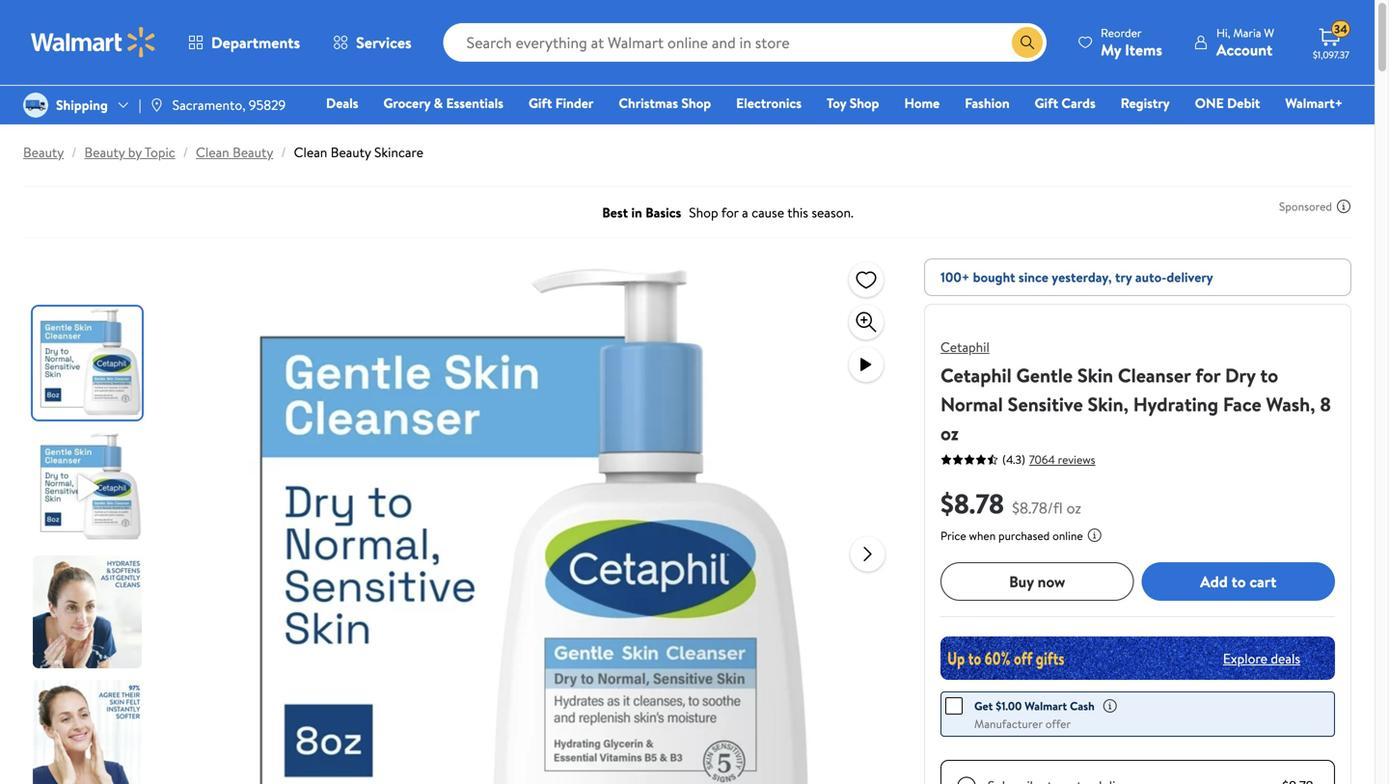 Task type: vqa. For each thing, say whether or not it's contained in the screenshot.
Meal
no



Task type: describe. For each thing, give the bounding box(es) containing it.
$1.00
[[996, 698, 1022, 715]]

cetaphil cetaphil gentle skin cleanser for dry to normal sensitive skin, hydrating face wash, 8 oz
[[941, 338, 1331, 447]]

departments button
[[172, 19, 317, 66]]

for
[[1196, 362, 1221, 389]]

grocery
[[384, 94, 431, 112]]

sacramento, 95829
[[172, 95, 286, 114]]

shipping
[[56, 95, 108, 114]]

explore deals link
[[1216, 641, 1308, 676]]

explore
[[1223, 649, 1268, 668]]

account
[[1217, 39, 1273, 60]]

deals link
[[317, 93, 367, 113]]

finder
[[556, 94, 594, 112]]

christmas
[[619, 94, 678, 112]]

next media item image
[[856, 543, 880, 566]]

one debit
[[1195, 94, 1261, 112]]

items
[[1125, 39, 1163, 60]]

clean beauty link
[[196, 143, 273, 162]]

manufacturer offer
[[975, 716, 1071, 732]]

8
[[1320, 391, 1331, 418]]

price when purchased online
[[941, 528, 1083, 544]]

100+ bought since yesterday, try auto-delivery
[[941, 268, 1214, 287]]

registry link
[[1112, 93, 1179, 113]]

home link
[[896, 93, 949, 113]]

beauty / beauty by topic / clean beauty / clean beauty skincare
[[23, 143, 424, 162]]

fashion link
[[956, 93, 1019, 113]]

deals
[[1271, 649, 1301, 668]]

gentle
[[1017, 362, 1073, 389]]

Search search field
[[443, 23, 1047, 62]]

beauty by topic link
[[84, 143, 175, 162]]

online
[[1053, 528, 1083, 544]]

gift for gift cards
[[1035, 94, 1059, 112]]

walmart image
[[31, 27, 156, 58]]

1 cetaphil from the top
[[941, 338, 990, 357]]

gift for gift finder
[[529, 94, 552, 112]]

2 / from the left
[[183, 143, 188, 162]]

shop for christmas shop
[[682, 94, 711, 112]]

search icon image
[[1020, 35, 1035, 50]]

legal information image
[[1087, 528, 1103, 543]]

my
[[1101, 39, 1122, 60]]

fashion
[[965, 94, 1010, 112]]

christmas shop link
[[610, 93, 720, 113]]

auto-
[[1136, 268, 1167, 287]]

up to sixty percent off deals. shop now. image
[[941, 637, 1335, 680]]

add $1.00 reward walmart plus, element
[[946, 697, 1095, 716]]

gift finder link
[[520, 93, 602, 113]]

delivery
[[1167, 268, 1214, 287]]

sensitive
[[1008, 391, 1083, 418]]

7064 reviews link
[[1026, 452, 1096, 468]]

oz inside $8.78 $8.78/fl oz
[[1067, 497, 1082, 519]]

(4.3) 7064 reviews
[[1003, 452, 1096, 468]]

get
[[975, 698, 993, 715]]

explore deals
[[1223, 649, 1301, 668]]

view video image
[[855, 353, 878, 376]]

3 beauty from the left
[[233, 143, 273, 162]]

try
[[1115, 268, 1132, 287]]

skin
[[1078, 362, 1114, 389]]

cetaphil gentle skin cleanser for dry to normal sensitive skin, hydrating face wash, 8 oz - image 1 of 12 image
[[33, 307, 146, 420]]

2 clean from the left
[[294, 143, 327, 162]]

to inside cetaphil cetaphil gentle skin cleanser for dry to normal sensitive skin, hydrating face wash, 8 oz
[[1261, 362, 1279, 389]]

(4.3)
[[1003, 452, 1026, 468]]

sacramento,
[[172, 95, 246, 114]]

cetaphil link
[[941, 338, 990, 357]]

1 beauty from the left
[[23, 143, 64, 162]]

deals
[[326, 94, 358, 112]]

buy
[[1009, 571, 1034, 592]]

sponsored
[[1280, 198, 1333, 215]]

2 beauty from the left
[[84, 143, 125, 162]]

normal
[[941, 391, 1003, 418]]

beauty link
[[23, 143, 64, 162]]

cash
[[1070, 698, 1095, 715]]

100+
[[941, 268, 970, 287]]

topic
[[145, 143, 175, 162]]

95829
[[249, 95, 286, 114]]

show reward details image
[[1103, 699, 1118, 714]]



Task type: locate. For each thing, give the bounding box(es) containing it.
/ right "clean beauty" link
[[281, 143, 286, 162]]

yesterday,
[[1052, 268, 1112, 287]]

price
[[941, 528, 966, 544]]

oz
[[941, 420, 959, 447], [1067, 497, 1082, 519]]

clean down deals
[[294, 143, 327, 162]]

departments
[[211, 32, 300, 53]]

grocery & essentials link
[[375, 93, 512, 113]]

oz up online
[[1067, 497, 1082, 519]]

1 horizontal spatial clean
[[294, 143, 327, 162]]

grocery & essentials
[[384, 94, 504, 112]]

offer
[[1046, 716, 1071, 732]]

1 vertical spatial to
[[1232, 571, 1246, 592]]

wash,
[[1266, 391, 1316, 418]]

get $1.00 walmart cash
[[975, 698, 1095, 715]]

zoom image modal image
[[855, 311, 878, 334]]

cleanser
[[1118, 362, 1191, 389]]

0 vertical spatial to
[[1261, 362, 1279, 389]]

Walmart Site-Wide search field
[[443, 23, 1047, 62]]

dry
[[1225, 362, 1256, 389]]

to right dry
[[1261, 362, 1279, 389]]

christmas shop
[[619, 94, 711, 112]]

$8.78
[[941, 485, 1005, 523]]

cetaphil gentle skin cleanser for dry to normal sensitive skin, hydrating face wash, 8 oz - image 4 of 12 image
[[33, 680, 146, 784]]

oz down normal at right
[[941, 420, 959, 447]]

add to favorites list, cetaphil gentle skin cleanser for dry to normal sensitive skin, hydrating face wash, 8 oz image
[[855, 268, 878, 292]]

purchased
[[999, 528, 1050, 544]]

bought
[[973, 268, 1016, 287]]

gift cards
[[1035, 94, 1096, 112]]

when
[[969, 528, 996, 544]]

toy
[[827, 94, 847, 112]]

add to cart
[[1201, 571, 1277, 592]]

shop right christmas
[[682, 94, 711, 112]]

clean down the sacramento,
[[196, 143, 229, 162]]

2 horizontal spatial /
[[281, 143, 286, 162]]

cetaphil gentle skin cleanser for dry to normal sensitive skin, hydrating face wash, 8 oz image
[[218, 259, 835, 784]]

electronics link
[[728, 93, 811, 113]]

1 horizontal spatial /
[[183, 143, 188, 162]]

 image
[[149, 97, 165, 113]]

shop
[[682, 94, 711, 112], [850, 94, 879, 112]]

toy shop
[[827, 94, 879, 112]]

reviews
[[1058, 452, 1096, 468]]

1 clean from the left
[[196, 143, 229, 162]]

shop right toy
[[850, 94, 879, 112]]

2 cetaphil from the top
[[941, 362, 1012, 389]]

1 horizontal spatial shop
[[850, 94, 879, 112]]

shop for toy shop
[[850, 94, 879, 112]]

to inside button
[[1232, 571, 1246, 592]]

1 vertical spatial cetaphil
[[941, 362, 1012, 389]]

w
[[1264, 25, 1275, 41]]

essentials
[[446, 94, 504, 112]]

services
[[356, 32, 412, 53]]

walmart
[[1025, 698, 1067, 715]]

0 horizontal spatial /
[[72, 143, 77, 162]]

beauty down shipping
[[23, 143, 64, 162]]

shop inside "link"
[[850, 94, 879, 112]]

|
[[139, 95, 141, 114]]

/
[[72, 143, 77, 162], [183, 143, 188, 162], [281, 143, 286, 162]]

gift left cards
[[1035, 94, 1059, 112]]

cetaphil
[[941, 338, 990, 357], [941, 362, 1012, 389]]

clean
[[196, 143, 229, 162], [294, 143, 327, 162]]

face
[[1223, 391, 1262, 418]]

oz inside cetaphil cetaphil gentle skin cleanser for dry to normal sensitive skin, hydrating face wash, 8 oz
[[941, 420, 959, 447]]

skincare
[[374, 143, 424, 162]]

debit
[[1227, 94, 1261, 112]]

now
[[1038, 571, 1066, 592]]

0 horizontal spatial shop
[[682, 94, 711, 112]]

1 / from the left
[[72, 143, 77, 162]]

one
[[1195, 94, 1224, 112]]

maria
[[1234, 25, 1262, 41]]

home
[[905, 94, 940, 112]]

buy now button
[[941, 563, 1134, 601]]

1 gift from the left
[[529, 94, 552, 112]]

gift cards link
[[1026, 93, 1105, 113]]

Get $1.00 Walmart Cash checkbox
[[946, 698, 963, 715]]

3 / from the left
[[281, 143, 286, 162]]

cetaphil gentle skin cleanser for dry to normal sensitive skin, hydrating face wash, 8 oz - image 3 of 12 image
[[33, 556, 146, 669]]

/ right 'beauty' link
[[72, 143, 77, 162]]

buy now
[[1009, 571, 1066, 592]]

clean beauty skincare link
[[294, 143, 424, 162]]

gift left finder
[[529, 94, 552, 112]]

walmart+
[[1286, 94, 1343, 112]]

$1,097.37
[[1313, 48, 1350, 61]]

cart
[[1250, 571, 1277, 592]]

manufacturer
[[975, 716, 1043, 732]]

34
[[1334, 21, 1348, 37]]

ad disclaimer and feedback image
[[1336, 199, 1352, 214]]

None radio
[[957, 777, 976, 784]]

hydrating
[[1134, 391, 1219, 418]]

2 shop from the left
[[850, 94, 879, 112]]

services button
[[317, 19, 428, 66]]

to left cart
[[1232, 571, 1246, 592]]

gift
[[529, 94, 552, 112], [1035, 94, 1059, 112]]

 image
[[23, 93, 48, 118]]

0 horizontal spatial gift
[[529, 94, 552, 112]]

/ right the topic
[[183, 143, 188, 162]]

since
[[1019, 268, 1049, 287]]

to
[[1261, 362, 1279, 389], [1232, 571, 1246, 592]]

1 horizontal spatial gift
[[1035, 94, 1059, 112]]

1 shop from the left
[[682, 94, 711, 112]]

beauty left skincare
[[331, 143, 371, 162]]

registry
[[1121, 94, 1170, 112]]

0 horizontal spatial clean
[[196, 143, 229, 162]]

0 horizontal spatial to
[[1232, 571, 1246, 592]]

0 horizontal spatial oz
[[941, 420, 959, 447]]

hi,
[[1217, 25, 1231, 41]]

gift finder
[[529, 94, 594, 112]]

4 beauty from the left
[[331, 143, 371, 162]]

toy shop link
[[818, 93, 888, 113]]

1 horizontal spatial to
[[1261, 362, 1279, 389]]

1 horizontal spatial oz
[[1067, 497, 1082, 519]]

add
[[1201, 571, 1228, 592]]

0 vertical spatial cetaphil
[[941, 338, 990, 357]]

reorder my items
[[1101, 25, 1163, 60]]

1 vertical spatial oz
[[1067, 497, 1082, 519]]

beauty down 95829
[[233, 143, 273, 162]]

$8.78/fl
[[1012, 497, 1063, 519]]

cetaphil gentle skin cleanser for dry to normal sensitive skin, hydrating face wash, 8 oz - image 2 of 12 image
[[33, 431, 146, 544]]

7064
[[1029, 452, 1055, 468]]

electronics
[[736, 94, 802, 112]]

cards
[[1062, 94, 1096, 112]]

0 vertical spatial oz
[[941, 420, 959, 447]]

2 gift from the left
[[1035, 94, 1059, 112]]

beauty left by
[[84, 143, 125, 162]]

skin,
[[1088, 391, 1129, 418]]

reorder
[[1101, 25, 1142, 41]]

hi, maria w account
[[1217, 25, 1275, 60]]

one debit link
[[1187, 93, 1269, 113]]

&
[[434, 94, 443, 112]]

beauty
[[23, 143, 64, 162], [84, 143, 125, 162], [233, 143, 273, 162], [331, 143, 371, 162]]



